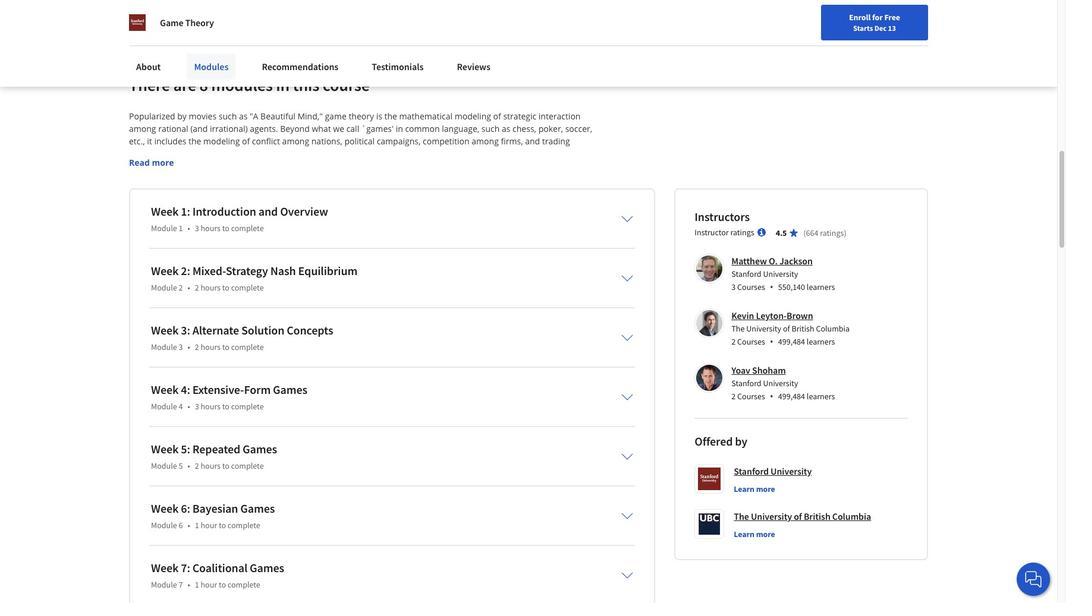 Task type: locate. For each thing, give the bounding box(es) containing it.
to down repeated
[[222, 461, 230, 472]]

0 vertical spatial by
[[177, 110, 187, 122]]

games inside week 5: repeated games module 5 • 2 hours to complete
[[243, 442, 277, 457]]

0 vertical spatial more
[[152, 157, 174, 168]]

to down extensive-
[[222, 401, 230, 412]]

• inside week 1: introduction and overview module 1 • 3 hours to complete
[[188, 223, 190, 234]]

1 vertical spatial learners
[[807, 337, 835, 347]]

1 vertical spatial game
[[411, 173, 433, 184]]

as up accounting
[[229, 148, 238, 159]]

the down the nyse.
[[259, 160, 272, 172]]

stanford university
[[734, 466, 812, 477]]

by up rational
[[177, 110, 187, 122]]

more.
[[326, 185, 349, 197]]

such up irrational)
[[219, 110, 237, 122]]

3 inside week 4: extensive-form games module 4 • 3 hours to complete
[[195, 401, 199, 412]]

module inside week 1: introduction and overview module 1 • 3 hours to complete
[[151, 223, 177, 234]]

1 horizontal spatial it
[[174, 0, 180, 12]]

week inside week 3: alternate solution concepts module 3 • 2 hours to complete
[[151, 323, 179, 338]]

hours inside the week 2: mixed-strategy nash equilibrium module 2 • 2 hours to complete
[[201, 282, 221, 293]]

the down kevin
[[732, 323, 745, 334]]

courses down matthew
[[738, 282, 765, 292]]

behavior
[[129, 148, 163, 159]]

few
[[129, 198, 143, 209]]

call down them?
[[396, 173, 409, 184]]

includes
[[154, 135, 186, 147]]

a
[[402, 185, 407, 197], [596, 185, 600, 197]]

3 hours from the top
[[201, 342, 221, 353]]

course up trees),
[[435, 160, 461, 172]]

hours inside week 1: introduction and overview module 1 • 3 hours to complete
[[201, 223, 221, 234]]

0 vertical spatial the
[[418, 160, 433, 172]]

4 week from the top
[[151, 382, 179, 397]]

3:
[[181, 323, 190, 338]]

1 inside week 6: bayesian games module 6 • 1 hour to complete
[[195, 520, 199, 531]]

1 inside week 7: coalitional games module 7 • 1 hour to complete
[[195, 580, 199, 590]]

reviews link
[[450, 54, 498, 80]]

3 right 4 at bottom
[[195, 401, 199, 412]]

3 learners from the top
[[807, 391, 835, 402]]

0 vertical spatial 499,484
[[778, 337, 805, 347]]

how
[[279, 148, 297, 159]]

we
[[333, 123, 344, 134]]

repeated
[[184, 185, 219, 197]]

could
[[299, 148, 320, 159]]

1 vertical spatial more
[[756, 484, 775, 495]]

hour right 6
[[201, 520, 217, 531]]

complete
[[231, 223, 264, 234], [231, 282, 264, 293], [231, 342, 264, 353], [231, 401, 264, 412], [231, 461, 264, 472], [228, 520, 260, 531], [228, 580, 260, 590]]

0 horizontal spatial a
[[402, 185, 407, 197]]

kevin leyton-brown image
[[697, 310, 723, 337]]

game up the we
[[325, 110, 347, 122]]

1 horizontal spatial a
[[596, 185, 600, 197]]

rational
[[158, 123, 188, 134]]

stanford university image
[[129, 14, 146, 31]]

1 vertical spatial the
[[732, 323, 745, 334]]

2 horizontal spatial as
[[502, 123, 511, 134]]

campaigns,
[[377, 135, 421, 147]]

• right 4 at bottom
[[188, 401, 190, 412]]

variety
[[409, 185, 435, 197]]

learn more button down stanford university
[[734, 483, 775, 495]]

1 499,484 from the top
[[778, 337, 805, 347]]

by inside "popularized by movies such as "a beautiful mind," game theory is the mathematical modeling of strategic interaction among rational (and irrational) agents. beyond what we call `games' in common language, such as chess, poker, soccer, etc., it includes the modeling of conflict among nations, political campaigns, competition among firms, and trading behavior in markets such as the nyse. how could you begin to model keyword auctions, and peer to peer file-sharing networks, without accounting for the incentives of the people using them? the course will provide the basics: representing games and strategies, the extensive form (which computer scientists call game trees), bayesian games (modeling things like auctions), repeated and stochastic games, and more. we'll include a variety of examples including classic games and a few applications."
[[177, 110, 187, 122]]

bayesian down will
[[461, 173, 496, 184]]

matthew
[[732, 255, 767, 267]]

499,484 inside kevin leyton-brown the university of british columbia 2 courses • 499,484 learners
[[778, 337, 805, 347]]

1 vertical spatial bayesian
[[193, 501, 238, 516]]

courses inside yoav shoham stanford university 2 courses • 499,484 learners
[[738, 391, 765, 402]]

week left "6:"
[[151, 501, 179, 516]]

0 vertical spatial game
[[325, 110, 347, 122]]

1 horizontal spatial modeling
[[455, 110, 491, 122]]

2 vertical spatial 1
[[195, 580, 199, 590]]

3 down 3:
[[179, 342, 183, 353]]

1 horizontal spatial as
[[239, 110, 248, 122]]

chess,
[[513, 123, 537, 134]]

• down leyton-
[[770, 335, 774, 348]]

hour down coalitional
[[201, 580, 217, 590]]

complete inside week 5: repeated games module 5 • 2 hours to complete
[[231, 461, 264, 472]]

0 horizontal spatial game
[[325, 110, 347, 122]]

1 vertical spatial 499,484
[[778, 391, 805, 402]]

week inside week 6: bayesian games module 6 • 1 hour to complete
[[151, 501, 179, 516]]

there are 8 modules in this course
[[129, 74, 370, 96]]

2
[[179, 282, 183, 293], [195, 282, 199, 293], [732, 337, 736, 347], [195, 342, 199, 353], [732, 391, 736, 402], [195, 461, 199, 472]]

complete down introduction
[[231, 223, 264, 234]]

about link
[[129, 54, 168, 80]]

game up variety
[[411, 173, 433, 184]]

0 horizontal spatial by
[[177, 110, 187, 122]]

1 vertical spatial modeling
[[203, 135, 240, 147]]

courses inside the matthew o. jackson stanford university 3 courses • 550,140 learners
[[738, 282, 765, 292]]

competition
[[423, 135, 470, 147]]

1 vertical spatial courses
[[738, 337, 765, 347]]

0 horizontal spatial modeling
[[203, 135, 240, 147]]

2 vertical spatial courses
[[738, 391, 765, 402]]

2 module from the top
[[151, 282, 177, 293]]

week left 4:
[[151, 382, 179, 397]]

2 hour from the top
[[201, 580, 217, 590]]

it
[[174, 0, 180, 12], [147, 135, 152, 147]]

2 vertical spatial more
[[756, 529, 775, 540]]

1 learn more button from the top
[[734, 483, 775, 495]]

begin
[[339, 148, 361, 159]]

hour inside week 6: bayesian games module 6 • 1 hour to complete
[[201, 520, 217, 531]]

hour
[[201, 520, 217, 531], [201, 580, 217, 590]]

of left the conflict at left
[[242, 135, 250, 147]]

2 499,484 from the top
[[778, 391, 805, 402]]

hours inside week 4: extensive-form games module 4 • 3 hours to complete
[[201, 401, 221, 412]]

0 vertical spatial learn more button
[[734, 483, 775, 495]]

2 inside kevin leyton-brown the university of british columbia 2 courses • 499,484 learners
[[732, 337, 736, 347]]

matthew o. jackson link
[[732, 255, 813, 267]]

2 learn more from the top
[[734, 529, 775, 540]]

2 down the 2:
[[179, 282, 183, 293]]

0 vertical spatial call
[[347, 123, 359, 134]]

read more button
[[129, 156, 174, 169]]

to inside week 4: extensive-form games module 4 • 3 hours to complete
[[222, 401, 230, 412]]

2 vertical spatial stanford
[[734, 466, 769, 477]]

a left variety
[[402, 185, 407, 197]]

1 vertical spatial it
[[147, 135, 152, 147]]

games up like
[[129, 173, 155, 184]]

0 horizontal spatial for
[[246, 160, 257, 172]]

course inside "popularized by movies such as "a beautiful mind," game theory is the mathematical modeling of strategic interaction among rational (and irrational) agents. beyond what we call `games' in common language, such as chess, poker, soccer, etc., it includes the modeling of conflict among nations, political campaigns, competition among firms, and trading behavior in markets such as the nyse. how could you begin to model keyword auctions, and peer to peer file-sharing networks, without accounting for the incentives of the people using them? the course will provide the basics: representing games and strategies, the extensive form (which computer scientists call game trees), bayesian games (modeling things like auctions), repeated and stochastic games, and more. we'll include a variety of examples including classic games and a few applications."
[[435, 160, 461, 172]]

• left 550,140
[[770, 281, 774, 294]]

week left 7:
[[151, 561, 179, 576]]

1 vertical spatial call
[[396, 173, 409, 184]]

form
[[244, 382, 271, 397]]

4 module from the top
[[151, 401, 177, 412]]

as left "a on the left
[[239, 110, 248, 122]]

university inside 'the university of british columbia' link
[[751, 511, 792, 523]]

hours for alternate
[[201, 342, 221, 353]]

theory
[[185, 17, 214, 29]]

2 down alternate at bottom
[[195, 342, 199, 353]]

0 vertical spatial modeling
[[455, 110, 491, 122]]

courses down the yoav shoham 'link'
[[738, 391, 765, 402]]

games
[[273, 382, 308, 397], [243, 442, 277, 457], [241, 501, 275, 516], [250, 561, 284, 576]]

3 down introduction
[[195, 223, 199, 234]]

nyse.
[[255, 148, 277, 159]]

week inside the week 2: mixed-strategy nash equilibrium module 2 • 2 hours to complete
[[151, 263, 179, 278]]

game
[[160, 17, 184, 29]]

0 vertical spatial courses
[[738, 282, 765, 292]]

of down 'brown'
[[783, 323, 790, 334]]

hours down repeated
[[201, 461, 221, 472]]

1 hours from the top
[[201, 223, 221, 234]]

module
[[151, 223, 177, 234], [151, 282, 177, 293], [151, 342, 177, 353], [151, 401, 177, 412], [151, 461, 177, 472], [151, 520, 177, 531], [151, 580, 177, 590]]

this
[[293, 74, 320, 96]]

499,484 down shoham on the bottom of the page
[[778, 391, 805, 402]]

complete down the strategy at the left of page
[[231, 282, 264, 293]]

1 for 7:
[[195, 580, 199, 590]]

• right 5
[[188, 461, 190, 472]]

stanford
[[732, 269, 762, 279], [732, 378, 762, 389], [734, 466, 769, 477]]

1 a from the left
[[402, 185, 407, 197]]

complete down coalitional
[[228, 580, 260, 590]]

1 horizontal spatial for
[[873, 12, 883, 23]]

learn more down the university of british columbia
[[734, 529, 775, 540]]

0 vertical spatial hour
[[201, 520, 217, 531]]

0 vertical spatial stanford
[[732, 269, 762, 279]]

by for popularized
[[177, 110, 187, 122]]

7 module from the top
[[151, 580, 177, 590]]

week 2: mixed-strategy nash equilibrium module 2 • 2 hours to complete
[[151, 263, 358, 293]]

1 vertical spatial for
[[246, 160, 257, 172]]

0 vertical spatial learn
[[734, 484, 755, 495]]

complete down "form"
[[231, 401, 264, 412]]

free
[[885, 12, 901, 23]]

1 vertical spatial course
[[435, 160, 461, 172]]

learn more button for stanford
[[734, 483, 775, 495]]

university inside kevin leyton-brown the university of british columbia 2 courses • 499,484 learners
[[747, 323, 782, 334]]

more inside 'read more' 'button'
[[152, 157, 174, 168]]

1 learners from the top
[[807, 282, 835, 292]]

1 horizontal spatial course
[[435, 160, 461, 172]]

0 vertical spatial for
[[873, 12, 883, 23]]

modeling up language,
[[455, 110, 491, 122]]

to inside the week 2: mixed-strategy nash equilibrium module 2 • 2 hours to complete
[[222, 282, 230, 293]]

0 vertical spatial british
[[792, 323, 815, 334]]

0 vertical spatial columbia
[[816, 323, 850, 334]]

university down shoham on the bottom of the page
[[763, 378, 798, 389]]

0 horizontal spatial among
[[129, 123, 156, 134]]

1 hour from the top
[[201, 520, 217, 531]]

learn more button down the university of british columbia
[[734, 529, 775, 541]]

modeling
[[455, 110, 491, 122], [203, 135, 240, 147]]

week left 3:
[[151, 323, 179, 338]]

games inside week 7: coalitional games module 7 • 1 hour to complete
[[250, 561, 284, 576]]

• down shoham on the bottom of the page
[[770, 390, 774, 403]]

things
[[567, 173, 591, 184]]

stanford inside the matthew o. jackson stanford university 3 courses • 550,140 learners
[[732, 269, 762, 279]]

complete inside week 7: coalitional games module 7 • 1 hour to complete
[[228, 580, 260, 590]]

1 vertical spatial stanford
[[732, 378, 762, 389]]

0 vertical spatial learn more
[[734, 484, 775, 495]]

university up the university of british columbia
[[771, 466, 812, 477]]

form
[[270, 173, 289, 184]]

0 horizontal spatial as
[[229, 148, 238, 159]]

accounting
[[201, 160, 244, 172]]

• down 1:
[[188, 223, 190, 234]]

1 vertical spatial learn
[[734, 529, 755, 540]]

to down alternate at bottom
[[222, 342, 230, 353]]

4:
[[181, 382, 190, 397]]

2 a from the left
[[596, 185, 600, 197]]

among up the etc.,
[[129, 123, 156, 134]]

• inside week 4: extensive-form games module 4 • 3 hours to complete
[[188, 401, 190, 412]]

(
[[804, 228, 806, 238]]

2 inside yoav shoham stanford university 2 courses • 499,484 learners
[[732, 391, 736, 402]]

2 inside week 5: repeated games module 5 • 2 hours to complete
[[195, 461, 199, 472]]

games inside week 4: extensive-form games module 4 • 3 hours to complete
[[273, 382, 308, 397]]

• inside week 6: bayesian games module 6 • 1 hour to complete
[[188, 520, 190, 531]]

2 vertical spatial as
[[229, 148, 238, 159]]

o.
[[769, 255, 778, 267]]

hours down introduction
[[201, 223, 221, 234]]

among up provide
[[472, 135, 499, 147]]

to right 6
[[219, 520, 226, 531]]

offered
[[695, 434, 733, 449]]

university inside the matthew o. jackson stanford university 3 courses • 550,140 learners
[[763, 269, 798, 279]]

• inside week 5: repeated games module 5 • 2 hours to complete
[[188, 461, 190, 472]]

2 vertical spatial the
[[734, 511, 749, 523]]

1 courses from the top
[[738, 282, 765, 292]]

1 week from the top
[[151, 204, 179, 219]]

2 vertical spatial learners
[[807, 391, 835, 402]]

1 module from the top
[[151, 223, 177, 234]]

0 horizontal spatial games
[[129, 173, 155, 184]]

module inside week 4: extensive-form games module 4 • 3 hours to complete
[[151, 401, 177, 412]]

bayesian right "6:"
[[193, 501, 238, 516]]

2 learn from the top
[[734, 529, 755, 540]]

0 vertical spatial as
[[239, 110, 248, 122]]

in left this
[[276, 74, 290, 96]]

1 horizontal spatial bayesian
[[461, 173, 496, 184]]

1 vertical spatial hour
[[201, 580, 217, 590]]

module inside week 3: alternate solution concepts module 3 • 2 hours to complete
[[151, 342, 177, 353]]

2 learners from the top
[[807, 337, 835, 347]]

without
[[169, 160, 199, 172]]

week
[[151, 204, 179, 219], [151, 263, 179, 278], [151, 323, 179, 338], [151, 382, 179, 397], [151, 442, 179, 457], [151, 501, 179, 516], [151, 561, 179, 576]]

2:
[[181, 263, 190, 278]]

of down could
[[315, 160, 323, 172]]

week inside week 1: introduction and overview module 1 • 3 hours to complete
[[151, 204, 179, 219]]

brown
[[787, 310, 813, 322]]

more
[[152, 157, 174, 168], [756, 484, 775, 495], [756, 529, 775, 540]]

the right is
[[385, 110, 397, 122]]

week inside week 4: extensive-form games module 4 • 3 hours to complete
[[151, 382, 179, 397]]

hour inside week 7: coalitional games module 7 • 1 hour to complete
[[201, 580, 217, 590]]

games inside week 6: bayesian games module 6 • 1 hour to complete
[[241, 501, 275, 516]]

peer up basics:
[[519, 148, 537, 159]]

yoav
[[732, 364, 751, 376]]

1 inside week 1: introduction and overview module 1 • 3 hours to complete
[[179, 223, 183, 234]]

0 horizontal spatial bayesian
[[193, 501, 238, 516]]

modeling down irrational)
[[203, 135, 240, 147]]

ratings right the 664 at right
[[820, 228, 844, 238]]

week inside week 5: repeated games module 5 • 2 hours to complete
[[151, 442, 179, 457]]

stanford down offered by
[[734, 466, 769, 477]]

bayesian
[[461, 173, 496, 184], [193, 501, 238, 516]]

to inside week 6: bayesian games module 6 • 1 hour to complete
[[219, 520, 226, 531]]

module inside week 7: coalitional games module 7 • 1 hour to complete
[[151, 580, 177, 590]]

499,484 inside yoav shoham stanford university 2 courses • 499,484 learners
[[778, 391, 805, 402]]

interaction
[[539, 110, 581, 122]]

of
[[493, 110, 501, 122], [242, 135, 250, 147], [315, 160, 323, 172], [437, 185, 445, 197], [783, 323, 790, 334], [794, 511, 802, 523]]

1 horizontal spatial among
[[282, 135, 309, 147]]

0 horizontal spatial call
[[347, 123, 359, 134]]

1 vertical spatial columbia
[[833, 511, 872, 523]]

0 horizontal spatial course
[[323, 74, 370, 96]]

•
[[188, 223, 190, 234], [770, 281, 774, 294], [188, 282, 190, 293], [770, 335, 774, 348], [188, 342, 190, 353], [770, 390, 774, 403], [188, 401, 190, 412], [188, 461, 190, 472], [188, 520, 190, 531], [188, 580, 190, 590]]

auctions),
[[144, 185, 182, 197]]

such right language,
[[482, 123, 500, 134]]

hours down alternate at bottom
[[201, 342, 221, 353]]

to inside week 7: coalitional games module 7 • 1 hour to complete
[[219, 580, 226, 590]]

offered by
[[695, 434, 748, 449]]

including
[[487, 185, 522, 197]]

5 hours from the top
[[201, 461, 221, 472]]

more for stanford
[[756, 484, 775, 495]]

1
[[179, 223, 183, 234], [195, 520, 199, 531], [195, 580, 199, 590]]

for up dec
[[873, 12, 883, 23]]

0 horizontal spatial it
[[147, 135, 152, 147]]

learners
[[807, 282, 835, 292], [807, 337, 835, 347], [807, 391, 835, 402]]

1 learn from the top
[[734, 484, 755, 495]]

university down o.
[[763, 269, 798, 279]]

stanford inside yoav shoham stanford university 2 courses • 499,484 learners
[[732, 378, 762, 389]]

for up extensive
[[246, 160, 257, 172]]

hours inside week 5: repeated games module 5 • 2 hours to complete
[[201, 461, 221, 472]]

0 vertical spatial bayesian
[[461, 173, 496, 184]]

the left the nyse.
[[240, 148, 253, 159]]

week inside week 7: coalitional games module 7 • 1 hour to complete
[[151, 561, 179, 576]]

hour for bayesian
[[201, 520, 217, 531]]

for
[[873, 12, 883, 23], [246, 160, 257, 172]]

the down stanford university
[[734, 511, 749, 523]]

2 learn more button from the top
[[734, 529, 775, 541]]

2 week from the top
[[151, 263, 179, 278]]

peer up provide
[[489, 148, 507, 159]]

1 vertical spatial by
[[735, 434, 748, 449]]

0 vertical spatial learners
[[807, 282, 835, 292]]

kevin leyton-brown link
[[732, 310, 813, 322]]

and right media at left
[[246, 0, 261, 12]]

to down 'firms,'
[[509, 148, 517, 159]]

• down the 2:
[[188, 282, 190, 293]]

call right the we
[[347, 123, 359, 134]]

0 horizontal spatial peer
[[489, 148, 507, 159]]

firms,
[[501, 135, 523, 147]]

499,484 down 'brown'
[[778, 337, 805, 347]]

2 down yoav
[[732, 391, 736, 402]]

2 inside week 3: alternate solution concepts module 3 • 2 hours to complete
[[195, 342, 199, 353]]

3 inside week 1: introduction and overview module 1 • 3 hours to complete
[[195, 223, 199, 234]]

3 courses from the top
[[738, 391, 765, 402]]

• down 3:
[[188, 342, 190, 353]]

university down leyton-
[[747, 323, 782, 334]]

the down you
[[325, 160, 338, 172]]

games down things
[[551, 185, 577, 197]]

testimonials link
[[365, 54, 431, 80]]

664
[[806, 228, 819, 238]]

5 module from the top
[[151, 461, 177, 472]]

1 horizontal spatial game
[[411, 173, 433, 184]]

2 courses from the top
[[738, 337, 765, 347]]

2 hours from the top
[[201, 282, 221, 293]]

stanford down matthew
[[732, 269, 762, 279]]

and
[[246, 0, 261, 12], [525, 135, 540, 147], [472, 148, 487, 159], [157, 173, 172, 184], [221, 185, 236, 197], [309, 185, 324, 197], [579, 185, 594, 197], [259, 204, 278, 219]]

1 horizontal spatial peer
[[519, 148, 537, 159]]

among down beyond
[[282, 135, 309, 147]]

to inside week 5: repeated games module 5 • 2 hours to complete
[[222, 461, 230, 472]]

learn more down stanford university
[[734, 484, 775, 495]]

learn
[[734, 484, 755, 495], [734, 529, 755, 540]]

complete inside the week 2: mixed-strategy nash equilibrium module 2 • 2 hours to complete
[[231, 282, 264, 293]]

1 learn more from the top
[[734, 484, 775, 495]]

1 vertical spatial 1
[[195, 520, 199, 531]]

0 vertical spatial it
[[174, 0, 180, 12]]

3 week from the top
[[151, 323, 179, 338]]

7 week from the top
[[151, 561, 179, 576]]

None search field
[[170, 7, 455, 31]]

1 down 1:
[[179, 223, 183, 234]]

beautiful
[[261, 110, 295, 122]]

week for week 5: repeated games
[[151, 442, 179, 457]]

4 hours from the top
[[201, 401, 221, 412]]

complete down solution
[[231, 342, 264, 353]]

1 horizontal spatial by
[[735, 434, 748, 449]]

courses inside kevin leyton-brown the university of british columbia 2 courses • 499,484 learners
[[738, 337, 765, 347]]

3 module from the top
[[151, 342, 177, 353]]

ratings down instructors
[[731, 227, 755, 238]]

550,140
[[778, 282, 805, 292]]

to down coalitional
[[219, 580, 226, 590]]

hours inside week 3: alternate solution concepts module 3 • 2 hours to complete
[[201, 342, 221, 353]]

courses
[[738, 282, 765, 292], [738, 337, 765, 347], [738, 391, 765, 402]]

show notifications image
[[897, 15, 911, 29]]

for inside enroll for free starts dec 13
[[873, 12, 883, 23]]

6 week from the top
[[151, 501, 179, 516]]

british inside kevin leyton-brown the university of british columbia 2 courses • 499,484 learners
[[792, 323, 815, 334]]

1 vertical spatial learn more button
[[734, 529, 775, 541]]

6 module from the top
[[151, 520, 177, 531]]

hours down extensive-
[[201, 401, 221, 412]]

0 vertical spatial 1
[[179, 223, 183, 234]]

1 peer from the left
[[489, 148, 507, 159]]

as
[[239, 110, 248, 122], [502, 123, 511, 134], [229, 148, 238, 159]]

1 vertical spatial learn more
[[734, 529, 775, 540]]

week for week 7: coalitional games
[[151, 561, 179, 576]]

5 week from the top
[[151, 442, 179, 457]]

to down mixed- on the left of the page
[[222, 282, 230, 293]]

the inside "popularized by movies such as "a beautiful mind," game theory is the mathematical modeling of strategic interaction among rational (and irrational) agents. beyond what we call `games' in common language, such as chess, poker, soccer, etc., it includes the modeling of conflict among nations, political campaigns, competition among firms, and trading behavior in markets such as the nyse. how could you begin to model keyword auctions, and peer to peer file-sharing networks, without accounting for the incentives of the people using them? the course will provide the basics: representing games and strategies, the extensive form (which computer scientists call game trees), bayesian games (modeling things like auctions), repeated and stochastic games, and more. we'll include a variety of examples including classic games and a few applications."
[[418, 160, 433, 172]]

learners inside kevin leyton-brown the university of british columbia 2 courses • 499,484 learners
[[807, 337, 835, 347]]

complete down repeated
[[231, 461, 264, 472]]

1 right 7
[[195, 580, 199, 590]]

learn more button
[[734, 483, 775, 495], [734, 529, 775, 541]]



Task type: describe. For each thing, give the bounding box(es) containing it.
5
[[179, 461, 183, 472]]

week for week 4: extensive-form games
[[151, 382, 179, 397]]

agents.
[[250, 123, 278, 134]]

yoav shoham image
[[697, 365, 723, 391]]

4.5
[[776, 228, 787, 238]]

to inside week 1: introduction and overview module 1 • 3 hours to complete
[[222, 223, 230, 234]]

examples
[[447, 185, 485, 197]]

yoav shoham link
[[732, 364, 786, 376]]

8
[[200, 74, 208, 96]]

week 7: coalitional games module 7 • 1 hour to complete
[[151, 561, 284, 590]]

module inside week 5: repeated games module 5 • 2 hours to complete
[[151, 461, 177, 472]]

file-
[[539, 148, 554, 159]]

the down accounting
[[216, 173, 229, 184]]

0 vertical spatial such
[[219, 110, 237, 122]]

performance
[[292, 0, 344, 12]]

7:
[[181, 561, 190, 576]]

coursera career certificate image
[[704, 0, 902, 48]]

language,
[[442, 123, 480, 134]]

2 horizontal spatial among
[[472, 135, 499, 147]]

basics:
[[525, 160, 551, 172]]

beyond
[[280, 123, 310, 134]]

learners inside the matthew o. jackson stanford university 3 courses • 550,140 learners
[[807, 282, 835, 292]]

1 horizontal spatial call
[[396, 173, 409, 184]]

like
[[129, 185, 142, 197]]

modules
[[194, 61, 229, 73]]

"a
[[250, 110, 258, 122]]

and up introduction
[[221, 185, 236, 197]]

week for week 2: mixed-strategy nash equilibrium
[[151, 263, 179, 278]]

2 down mixed- on the left of the page
[[195, 282, 199, 293]]

• inside the matthew o. jackson stanford university 3 courses • 550,140 learners
[[770, 281, 774, 294]]

the left basics:
[[510, 160, 522, 172]]

sharing
[[554, 148, 583, 159]]

(modeling
[[526, 173, 565, 184]]

learn for the
[[734, 529, 755, 540]]

5:
[[181, 442, 190, 457]]

keyword
[[400, 148, 433, 159]]

we'll
[[351, 185, 370, 197]]

to inside week 3: alternate solution concepts module 3 • 2 hours to complete
[[222, 342, 230, 353]]

english button
[[808, 0, 880, 39]]

review
[[345, 0, 372, 12]]

of inside kevin leyton-brown the university of british columbia 2 courses • 499,484 learners
[[783, 323, 790, 334]]

yoav shoham stanford university 2 courses • 499,484 learners
[[732, 364, 835, 403]]

to down political
[[363, 148, 371, 159]]

auctions,
[[435, 148, 470, 159]]

1 horizontal spatial ratings
[[820, 228, 844, 238]]

hour for coalitional
[[201, 580, 217, 590]]

of down trees),
[[437, 185, 445, 197]]

module inside week 6: bayesian games module 6 • 1 hour to complete
[[151, 520, 177, 531]]

media
[[219, 0, 244, 12]]

theory
[[349, 110, 374, 122]]

• inside week 7: coalitional games module 7 • 1 hour to complete
[[188, 580, 190, 590]]

learn more button for the
[[734, 529, 775, 541]]

week for week 3: alternate solution concepts
[[151, 323, 179, 338]]

nash
[[271, 263, 296, 278]]

week for week 1: introduction and overview
[[151, 204, 179, 219]]

1 vertical spatial british
[[804, 511, 831, 523]]

movies
[[189, 110, 217, 122]]

0 vertical spatial course
[[323, 74, 370, 96]]

applications.
[[145, 198, 194, 209]]

( 664 ratings )
[[804, 228, 847, 238]]

1 vertical spatial as
[[502, 123, 511, 134]]

columbia inside kevin leyton-brown the university of british columbia 2 courses • 499,484 learners
[[816, 323, 850, 334]]

• inside week 3: alternate solution concepts module 3 • 2 hours to complete
[[188, 342, 190, 353]]

by for offered
[[735, 434, 748, 449]]

modules
[[211, 74, 273, 96]]

hours for introduction
[[201, 223, 221, 234]]

• inside kevin leyton-brown the university of british columbia 2 courses • 499,484 learners
[[770, 335, 774, 348]]

week 3: alternate solution concepts module 3 • 2 hours to complete
[[151, 323, 333, 353]]

and down things
[[579, 185, 594, 197]]

classic
[[524, 185, 549, 197]]

1 vertical spatial such
[[482, 123, 500, 134]]

complete inside week 3: alternate solution concepts module 3 • 2 hours to complete
[[231, 342, 264, 353]]

kevin
[[732, 310, 754, 322]]

reviews
[[457, 61, 491, 73]]

games for week 5: repeated games
[[243, 442, 277, 457]]

learn for stanford
[[734, 484, 755, 495]]

introduction
[[193, 204, 256, 219]]

and up will
[[472, 148, 487, 159]]

0 horizontal spatial ratings
[[731, 227, 755, 238]]

computer
[[318, 173, 356, 184]]

module inside the week 2: mixed-strategy nash equilibrium module 2 • 2 hours to complete
[[151, 282, 177, 293]]

3 inside week 3: alternate solution concepts module 3 • 2 hours to complete
[[179, 342, 183, 353]]

concepts
[[287, 323, 333, 338]]

mathematical
[[399, 110, 453, 122]]

of down stanford university
[[794, 511, 802, 523]]

popularized
[[129, 110, 175, 122]]

and inside week 1: introduction and overview module 1 • 3 hours to complete
[[259, 204, 278, 219]]

extensive
[[231, 173, 267, 184]]

and down chess,
[[525, 135, 540, 147]]

you
[[323, 148, 337, 159]]

the university of british columbia
[[734, 511, 872, 523]]

alternate
[[193, 323, 239, 338]]

starts
[[854, 23, 873, 33]]

trading
[[542, 135, 570, 147]]

2 horizontal spatial games
[[551, 185, 577, 197]]

bayesian inside "popularized by movies such as "a beautiful mind," game theory is the mathematical modeling of strategic interaction among rational (and irrational) agents. beyond what we call `games' in common language, such as chess, poker, soccer, etc., it includes the modeling of conflict among nations, political campaigns, competition among firms, and trading behavior in markets such as the nyse. how could you begin to model keyword auctions, and peer to peer file-sharing networks, without accounting for the incentives of the people using them? the course will provide the basics: representing games and strategies, the extensive form (which computer scientists call game trees), bayesian games (modeling things like auctions), repeated and stochastic games, and more. we'll include a variety of examples including classic games and a few applications."
[[461, 173, 496, 184]]

3 inside the matthew o. jackson stanford university 3 courses • 550,140 learners
[[732, 282, 736, 292]]

complete inside week 6: bayesian games module 6 • 1 hour to complete
[[228, 520, 260, 531]]

1 horizontal spatial games
[[498, 173, 524, 184]]

political
[[345, 135, 375, 147]]

learn more for the
[[734, 529, 775, 540]]

stanford university link
[[734, 464, 812, 479]]

1 for 6:
[[195, 520, 199, 531]]

the inside kevin leyton-brown the university of british columbia 2 courses • 499,484 learners
[[732, 323, 745, 334]]

extensive-
[[193, 382, 244, 397]]

the down (and
[[189, 135, 201, 147]]

share it on social media and in your performance review
[[149, 0, 372, 12]]

of left strategic
[[493, 110, 501, 122]]

• inside the week 2: mixed-strategy nash equilibrium module 2 • 2 hours to complete
[[188, 282, 190, 293]]

learners inside yoav shoham stanford university 2 courses • 499,484 learners
[[807, 391, 835, 402]]

complete inside week 1: introduction and overview module 1 • 3 hours to complete
[[231, 223, 264, 234]]

and up the auctions), at left top
[[157, 173, 172, 184]]

strategic
[[503, 110, 537, 122]]

more for the
[[756, 529, 775, 540]]

enroll for free starts dec 13
[[849, 12, 901, 33]]

learn more for stanford
[[734, 484, 775, 495]]

university inside stanford university link
[[771, 466, 812, 477]]

social
[[194, 0, 217, 12]]

week for week 6: bayesian games
[[151, 501, 179, 516]]

and down (which
[[309, 185, 324, 197]]

university inside yoav shoham stanford university 2 courses • 499,484 learners
[[763, 378, 798, 389]]

it inside "popularized by movies such as "a beautiful mind," game theory is the mathematical modeling of strategic interaction among rational (and irrational) agents. beyond what we call `games' in common language, such as chess, poker, soccer, etc., it includes the modeling of conflict among nations, political campaigns, competition among firms, and trading behavior in markets such as the nyse. how could you begin to model keyword auctions, and peer to peer file-sharing networks, without accounting for the incentives of the people using them? the course will provide the basics: representing games and strategies, the extensive form (which computer scientists call game trees), bayesian games (modeling things like auctions), repeated and stochastic games, and more. we'll include a variety of examples including classic games and a few applications."
[[147, 135, 152, 147]]

in left your
[[263, 0, 271, 12]]

• inside yoav shoham stanford university 2 courses • 499,484 learners
[[770, 390, 774, 403]]

will
[[463, 160, 476, 172]]

representing
[[553, 160, 602, 172]]

english
[[829, 13, 858, 25]]

common
[[405, 123, 440, 134]]

complete inside week 4: extensive-form games module 4 • 3 hours to complete
[[231, 401, 264, 412]]

matthew o. jackson image
[[697, 256, 723, 282]]

mixed-
[[193, 263, 226, 278]]

people
[[340, 160, 367, 172]]

2 peer from the left
[[519, 148, 537, 159]]

in up campaigns, at the left top
[[396, 123, 403, 134]]

games for week 6: bayesian games
[[241, 501, 275, 516]]

hours for extensive-
[[201, 401, 221, 412]]

matthew o. jackson stanford university 3 courses • 550,140 learners
[[732, 255, 835, 294]]

instructor ratings
[[695, 227, 755, 238]]

games for week 7: coalitional games
[[250, 561, 284, 576]]

week 5: repeated games module 5 • 2 hours to complete
[[151, 442, 277, 472]]

recommendations
[[262, 61, 339, 73]]

instructor
[[695, 227, 729, 238]]

there
[[129, 74, 170, 96]]

for inside "popularized by movies such as "a beautiful mind," game theory is the mathematical modeling of strategic interaction among rational (and irrational) agents. beyond what we call `games' in common language, such as chess, poker, soccer, etc., it includes the modeling of conflict among nations, political campaigns, competition among firms, and trading behavior in markets such as the nyse. how could you begin to model keyword auctions, and peer to peer file-sharing networks, without accounting for the incentives of the people using them? the course will provide the basics: representing games and strategies, the extensive form (which computer scientists call game trees), bayesian games (modeling things like auctions), repeated and stochastic games, and more. we'll include a variety of examples including classic games and a few applications."
[[246, 160, 257, 172]]

week 4: extensive-form games module 4 • 3 hours to complete
[[151, 382, 308, 412]]

share
[[149, 0, 172, 12]]

6:
[[181, 501, 190, 516]]

mind,"
[[298, 110, 323, 122]]

about
[[136, 61, 161, 73]]

in down includes
[[165, 148, 173, 159]]

4
[[179, 401, 183, 412]]

1:
[[181, 204, 190, 219]]

bayesian inside week 6: bayesian games module 6 • 1 hour to complete
[[193, 501, 238, 516]]

are
[[173, 74, 196, 96]]

them?
[[392, 160, 416, 172]]

strategies,
[[174, 173, 214, 184]]

testimonials
[[372, 61, 424, 73]]

2 vertical spatial such
[[209, 148, 227, 159]]

chat with us image
[[1024, 570, 1043, 589]]

leyton-
[[756, 310, 787, 322]]

what
[[312, 123, 331, 134]]



Task type: vqa. For each thing, say whether or not it's contained in the screenshot.
Week within the Week 4: Extensive-Form Games Module 4 • 3 hours to complete
yes



